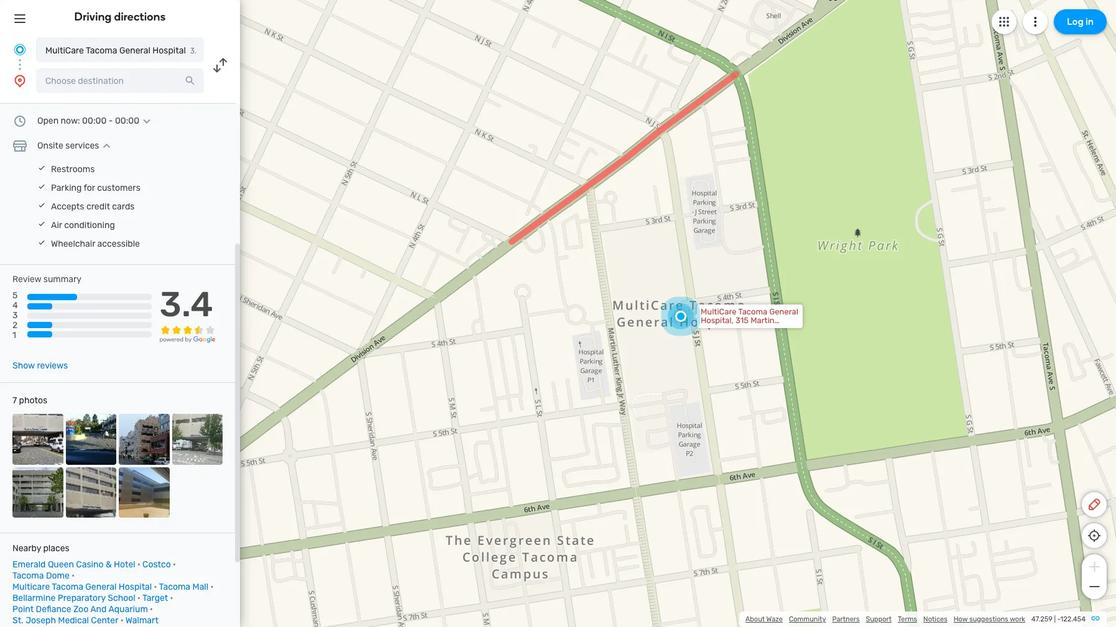 Task type: vqa. For each thing, say whether or not it's contained in the screenshot.
now
no



Task type: locate. For each thing, give the bounding box(es) containing it.
walmart link
[[125, 616, 158, 626]]

suggestions
[[969, 616, 1008, 624]]

0 vertical spatial checkmark image
[[37, 182, 46, 191]]

-
[[109, 116, 113, 126], [1057, 616, 1060, 624]]

hospital inside multicare tacoma general hospital button
[[153, 45, 186, 56]]

costco
[[142, 560, 171, 570]]

costco link
[[142, 560, 171, 570]]

2 checkmark image from the top
[[37, 201, 46, 210]]

review summary
[[12, 274, 81, 285]]

7 photos
[[12, 395, 47, 406]]

hotel
[[114, 560, 135, 570]]

show
[[12, 361, 35, 371]]

checkmark image
[[37, 182, 46, 191], [37, 201, 46, 210], [37, 219, 46, 228]]

joseph
[[26, 616, 56, 626]]

how suggestions work link
[[954, 616, 1025, 624]]

checkmark image left the accepts
[[37, 201, 46, 210]]

terms
[[898, 616, 917, 624]]

0 vertical spatial general
[[119, 45, 150, 56]]

1 checkmark image from the top
[[37, 182, 46, 191]]

3
[[12, 310, 18, 321]]

00:00 right the now:
[[82, 116, 106, 126]]

general
[[119, 45, 150, 56], [85, 582, 116, 593]]

emerald queen casino & hotel link
[[12, 560, 135, 570]]

nearby
[[12, 543, 41, 554]]

|
[[1054, 616, 1056, 624]]

0 vertical spatial -
[[109, 116, 113, 126]]

122.454
[[1060, 616, 1086, 624]]

checkmark image left parking
[[37, 182, 46, 191]]

1 vertical spatial -
[[1057, 616, 1060, 624]]

bellarmine preparatory school link
[[12, 593, 135, 604]]

hospital up school
[[119, 582, 152, 593]]

1 horizontal spatial hospital
[[153, 45, 186, 56]]

checkmark image
[[37, 164, 46, 172], [37, 238, 46, 247]]

tacoma dome link
[[12, 571, 70, 581]]

school
[[108, 593, 135, 604]]

notices
[[923, 616, 947, 624]]

1 horizontal spatial -
[[1057, 616, 1060, 624]]

driving
[[74, 10, 112, 24]]

- up chevron up 'icon'
[[109, 116, 113, 126]]

image 7 of multicare tacoma general hospital, tacoma image
[[119, 467, 169, 518]]

general up preparatory
[[85, 582, 116, 593]]

partners
[[832, 616, 860, 624]]

computer image
[[12, 89, 27, 104]]

3 checkmark image from the top
[[37, 219, 46, 228]]

general up choose destination text box
[[119, 45, 150, 56]]

onsite
[[37, 141, 63, 151]]

1 vertical spatial checkmark image
[[37, 238, 46, 247]]

- right |
[[1057, 616, 1060, 624]]

checkmark image left wheelchair
[[37, 238, 46, 247]]

checkmark image for parking for customers
[[37, 182, 46, 191]]

hospital down directions
[[153, 45, 186, 56]]

00:00 down choose destination text box
[[115, 116, 139, 126]]

costco tacoma dome multicare tacoma general hospital
[[12, 560, 171, 593]]

emerald queen casino & hotel
[[12, 560, 135, 570]]

1 vertical spatial general
[[85, 582, 116, 593]]

tacoma down driving
[[86, 45, 117, 56]]

support
[[866, 616, 892, 624]]

2 00:00 from the left
[[115, 116, 139, 126]]

checkmark image for wheelchair accessible
[[37, 238, 46, 247]]

work
[[1010, 616, 1025, 624]]

image 4 of multicare tacoma general hospital, tacoma image
[[172, 414, 223, 465]]

1 horizontal spatial general
[[119, 45, 150, 56]]

0 vertical spatial checkmark image
[[37, 164, 46, 172]]

checkmark image for air conditioning
[[37, 219, 46, 228]]

1 horizontal spatial 00:00
[[115, 116, 139, 126]]

4
[[12, 300, 18, 311]]

0 vertical spatial hospital
[[153, 45, 186, 56]]

target point defiance zoo and aquarium st. joseph medical center
[[12, 593, 168, 626]]

5
[[12, 290, 18, 301]]

image 5 of multicare tacoma general hospital, tacoma image
[[12, 467, 63, 518]]

medical
[[58, 616, 89, 626]]

0 horizontal spatial 00:00
[[82, 116, 106, 126]]

0 horizontal spatial general
[[85, 582, 116, 593]]

checkmark image left air
[[37, 219, 46, 228]]

hospital
[[153, 45, 186, 56], [119, 582, 152, 593]]

tacoma up bellarmine preparatory school link
[[52, 582, 83, 593]]

target link
[[142, 593, 168, 604]]

and
[[90, 604, 107, 615]]

credit
[[86, 201, 110, 212]]

pencil image
[[1087, 497, 1102, 512]]

waze
[[766, 616, 783, 624]]

&
[[106, 560, 112, 570]]

photos
[[19, 395, 47, 406]]

checkmark image down onsite
[[37, 164, 46, 172]]

accepts credit cards
[[51, 201, 135, 212]]

bellarmine
[[12, 593, 55, 604]]

st.
[[12, 616, 23, 626]]

0 horizontal spatial hospital
[[119, 582, 152, 593]]

community link
[[789, 616, 826, 624]]

2 vertical spatial checkmark image
[[37, 219, 46, 228]]

1 vertical spatial hospital
[[119, 582, 152, 593]]

zoo
[[73, 604, 88, 615]]

tacoma
[[86, 45, 117, 56], [12, 571, 44, 581], [52, 582, 83, 593], [159, 582, 190, 593]]

2 checkmark image from the top
[[37, 238, 46, 247]]

Choose destination text field
[[36, 68, 204, 93]]

chevron up image
[[99, 141, 114, 151]]

tacoma up target link
[[159, 582, 190, 593]]

point
[[12, 604, 34, 615]]

tacoma inside button
[[86, 45, 117, 56]]

air
[[51, 220, 62, 231]]

show reviews
[[12, 361, 68, 371]]

image 1 of multicare tacoma general hospital, tacoma image
[[12, 414, 63, 465]]

1 checkmark image from the top
[[37, 164, 46, 172]]

1 vertical spatial checkmark image
[[37, 201, 46, 210]]

open now: 00:00 - 00:00
[[37, 116, 139, 126]]



Task type: describe. For each thing, give the bounding box(es) containing it.
how
[[954, 616, 968, 624]]

conditioning
[[64, 220, 115, 231]]

zoom in image
[[1087, 560, 1102, 574]]

air conditioning
[[51, 220, 115, 231]]

checkmark image for restrooms
[[37, 164, 46, 172]]

accepts
[[51, 201, 84, 212]]

queen
[[48, 560, 74, 570]]

link image
[[1091, 614, 1100, 624]]

cards
[[112, 201, 135, 212]]

7
[[12, 395, 17, 406]]

wheelchair accessible
[[51, 239, 140, 249]]

multicare
[[45, 45, 84, 56]]

services
[[65, 141, 99, 151]]

preparatory
[[58, 593, 106, 604]]

community
[[789, 616, 826, 624]]

now:
[[61, 116, 80, 126]]

general inside button
[[119, 45, 150, 56]]

wheelchair
[[51, 239, 95, 249]]

image 2 of multicare tacoma general hospital, tacoma image
[[66, 414, 116, 465]]

parking
[[51, 183, 82, 193]]

tacoma mall bellarmine preparatory school
[[12, 582, 208, 604]]

hospital inside the 'costco tacoma dome multicare tacoma general hospital'
[[119, 582, 152, 593]]

places
[[43, 543, 69, 554]]

onsite services
[[37, 141, 99, 151]]

driving directions
[[74, 10, 166, 24]]

accessible
[[97, 239, 140, 249]]

target
[[142, 593, 168, 604]]

clock image
[[12, 114, 27, 129]]

zoom out image
[[1087, 579, 1102, 594]]

notices link
[[923, 616, 947, 624]]

restrooms
[[51, 164, 95, 175]]

tacoma mall link
[[159, 582, 208, 593]]

review
[[12, 274, 41, 285]]

center
[[91, 616, 118, 626]]

5 4 3 2 1
[[12, 290, 18, 341]]

emerald
[[12, 560, 46, 570]]

1 00:00 from the left
[[82, 116, 106, 126]]

about waze community partners support terms notices how suggestions work 47.259 | -122.454
[[745, 616, 1086, 624]]

3.4
[[160, 284, 213, 325]]

directions
[[114, 10, 166, 24]]

nearby places
[[12, 543, 69, 554]]

chevron down image
[[139, 116, 154, 126]]

st. joseph medical center link
[[12, 616, 118, 626]]

about
[[745, 616, 765, 624]]

multicare tacoma general hospital
[[45, 45, 186, 56]]

support link
[[866, 616, 892, 624]]

multicare tacoma general hospital link
[[12, 582, 152, 593]]

open now: 00:00 - 00:00 button
[[37, 116, 154, 126]]

dome
[[46, 571, 70, 581]]

aquarium
[[108, 604, 148, 615]]

open
[[37, 116, 59, 126]]

casino
[[76, 560, 104, 570]]

walmart
[[125, 616, 158, 626]]

partners link
[[832, 616, 860, 624]]

for
[[84, 183, 95, 193]]

terms link
[[898, 616, 917, 624]]

location image
[[12, 73, 27, 88]]

current location image
[[12, 42, 27, 57]]

checkmark image for accepts credit cards
[[37, 201, 46, 210]]

2
[[12, 320, 18, 331]]

defiance
[[36, 604, 71, 615]]

onsite services button
[[37, 141, 114, 151]]

multicare tacoma general hospital button
[[36, 37, 204, 62]]

1
[[12, 330, 16, 341]]

parking for customers
[[51, 183, 140, 193]]

image 3 of multicare tacoma general hospital, tacoma image
[[119, 414, 169, 465]]

mall
[[192, 582, 208, 593]]

0 horizontal spatial -
[[109, 116, 113, 126]]

about waze link
[[745, 616, 783, 624]]

store image
[[12, 139, 27, 154]]

point defiance zoo and aquarium link
[[12, 604, 148, 615]]

summary
[[43, 274, 81, 285]]

47.259
[[1031, 616, 1052, 624]]

multicare
[[12, 582, 50, 593]]

tacoma inside tacoma mall bellarmine preparatory school
[[159, 582, 190, 593]]

customers
[[97, 183, 140, 193]]

tacoma down emerald
[[12, 571, 44, 581]]

general inside the 'costco tacoma dome multicare tacoma general hospital'
[[85, 582, 116, 593]]

reviews
[[37, 361, 68, 371]]

image 6 of multicare tacoma general hospital, tacoma image
[[66, 467, 116, 518]]



